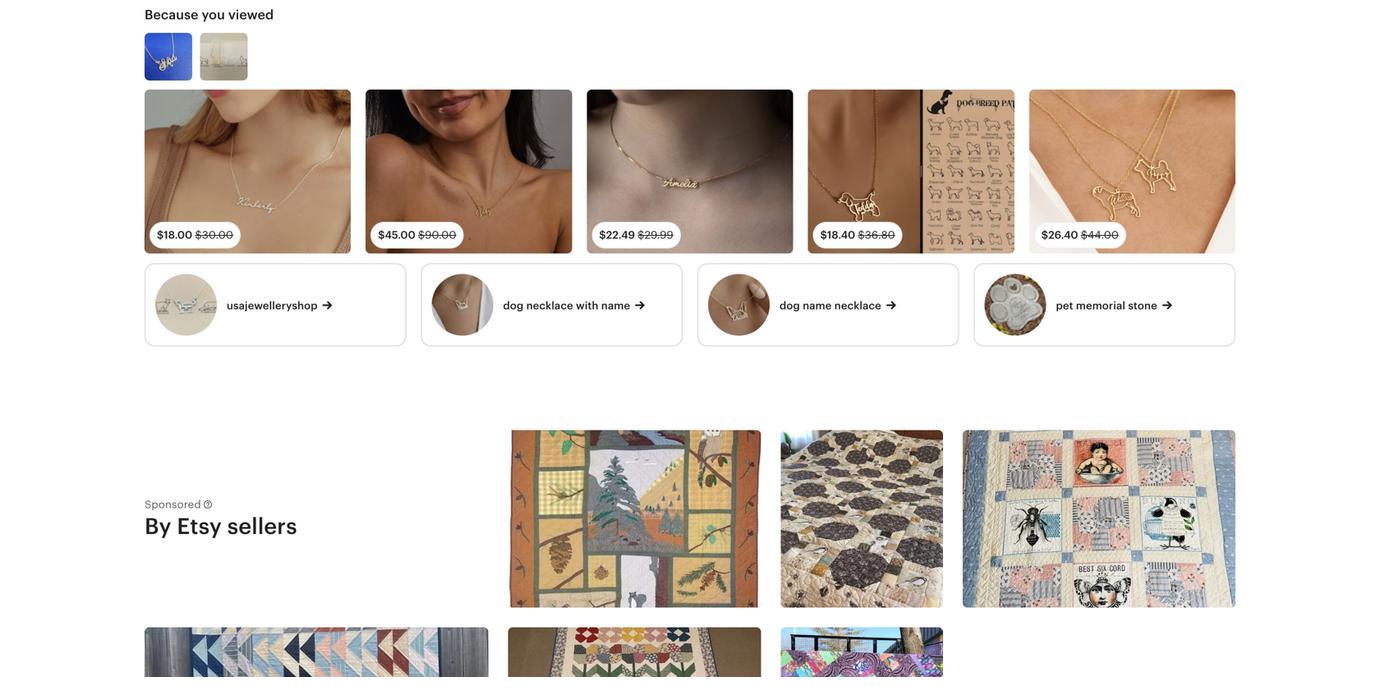 Task type: vqa. For each thing, say whether or not it's contained in the screenshot.
eighth $ from the right
yes



Task type: locate. For each thing, give the bounding box(es) containing it.
8 $ from the left
[[858, 229, 865, 241]]

1 horizontal spatial necklace
[[835, 299, 882, 312]]

$ left 44.00
[[1042, 229, 1049, 241]]

custom name necklace , dainty name necklace , personalized jewelry , personalized name necklace , silver name necklace , name necklace gold image
[[145, 33, 192, 80]]

1 horizontal spatial name
[[803, 299, 832, 312]]

etsy
[[177, 514, 222, 539]]

$
[[157, 229, 164, 241], [195, 229, 202, 241], [378, 229, 385, 241], [418, 229, 425, 241], [599, 229, 606, 241], [638, 229, 645, 241], [821, 229, 827, 241], [858, 229, 865, 241], [1042, 229, 1049, 241], [1081, 229, 1088, 241]]

3 $ from the left
[[378, 229, 385, 241]]

necklace left with
[[526, 299, 573, 312]]

4 $ from the left
[[418, 229, 425, 241]]

because
[[145, 7, 198, 22]]

flying geese quilt image
[[145, 627, 489, 677]]

dog
[[503, 299, 524, 312], [780, 299, 800, 312]]

necklace
[[526, 299, 573, 312], [835, 299, 882, 312]]

name down 18.40
[[803, 299, 832, 312]]

$ left 30.00
[[157, 229, 164, 241]]

$ right 22.49
[[638, 229, 645, 241]]

0 horizontal spatial dog
[[503, 299, 524, 312]]

name right with
[[601, 299, 630, 312]]

9 $ from the left
[[1042, 229, 1049, 241]]

birds and flowers 70 x 84 image
[[781, 430, 943, 608]]

18.40
[[827, 229, 856, 241]]

$ left 29.99
[[599, 229, 606, 241]]

14k solid gold name necklace - christmas gift for her - personalized jewelry gift - 925k sterling silver necklace - gift for her image
[[587, 89, 793, 253]]

personalized name necklace - custom engraved gold pendant - handcrafted jewelry - christmas gift, gifts for mom, gifts for her image
[[145, 89, 351, 253]]

$ right '18.00'
[[195, 229, 202, 241]]

sweet vintage style  handmade patchwork quilt  - cottagecore quilt, throw size pink blue image
[[963, 430, 1236, 608]]

tulip garden quilt image
[[508, 627, 761, 677]]

by etsy sellers
[[145, 514, 297, 539]]

wild flowers! quilt image
[[781, 627, 943, 677]]

1 horizontal spatial dog
[[780, 299, 800, 312]]

$ left 90.00
[[378, 229, 385, 241]]

$ right 26.40
[[1081, 229, 1088, 241]]

by
[[145, 514, 171, 539]]

2 $ from the left
[[195, 229, 202, 241]]

$ 45.00 $ 90.00
[[378, 229, 457, 241]]

1 dog from the left
[[503, 299, 524, 312]]

$ right 18.40
[[858, 229, 865, 241]]

$ right 45.00
[[418, 229, 425, 241]]

name
[[601, 299, 630, 312], [803, 299, 832, 312]]

stone
[[1128, 299, 1158, 312]]

0 horizontal spatial name
[[601, 299, 630, 312]]

2 dog from the left
[[780, 299, 800, 312]]

usajewelleryshop
[[227, 299, 318, 312]]

0 horizontal spatial necklace
[[526, 299, 573, 312]]

1 necklace from the left
[[526, 299, 573, 312]]

30.00
[[202, 229, 233, 241]]

36.80
[[865, 229, 895, 241]]

18.00
[[164, 229, 192, 241]]

memorial
[[1076, 299, 1126, 312]]

dog necklace with name
[[503, 299, 630, 312]]

$ left 36.80
[[821, 229, 827, 241]]

necklace down $ 18.40 $ 36.80
[[835, 299, 882, 312]]



Task type: describe. For each thing, give the bounding box(es) containing it.
44.00
[[1088, 229, 1119, 241]]

$ 26.40 $ 44.00
[[1042, 229, 1119, 241]]

sellers
[[227, 514, 297, 539]]

45.00
[[385, 229, 416, 241]]

1 name from the left
[[601, 299, 630, 312]]

90.00
[[425, 229, 457, 241]]

2 necklace from the left
[[835, 299, 882, 312]]

you
[[202, 7, 225, 22]]

10 $ from the left
[[1081, 229, 1088, 241]]

6 $ from the left
[[638, 229, 645, 241]]

because you viewed
[[145, 7, 274, 22]]

5 $ from the left
[[599, 229, 606, 241]]

dog name necklace
[[780, 299, 882, 312]]

dog for dog necklace with name
[[503, 299, 524, 312]]

viewed
[[228, 7, 274, 22]]

sponsored
[[145, 498, 201, 511]]

22.49
[[606, 229, 635, 241]]

14k solid gold name necklace, nameplate necklace, dainty name necklace, minimalist necklace, personalized necklace, christmas jewelry image
[[366, 89, 572, 253]]

1 $ from the left
[[157, 229, 164, 241]]

$ 18.00 $ 30.00
[[157, 229, 233, 241]]

$ 18.40 $ 36.80
[[821, 229, 895, 241]]

dog necklace, dog necklace for woman, pet necklace, dog memorial gift, custom dog necklace, dog name necklace, dog memorial name necklace image
[[200, 33, 248, 80]]

with
[[576, 299, 599, 312]]

dog for dog name necklace
[[780, 299, 800, 312]]

pet memorial stone
[[1056, 299, 1158, 312]]

2 name from the left
[[803, 299, 832, 312]]

$ 22.49 $ 29.99
[[599, 229, 674, 241]]

whispering pines | handmade quilted pinecone embroidered cotton quilt | same day shipping image
[[508, 430, 761, 608]]

dog necklace, 18k gold dog breed silhouette necklace, dog name necklace, pet jewelry, gift for animal lovers, dog memorial gift image
[[1029, 89, 1236, 253]]

dog necklace, dog name necklace, dog memorial gift, dog necklace for woman, pet necklace, custom dog necklace, dog memorial name necklace image
[[808, 89, 1015, 253]]

26.40
[[1049, 229, 1079, 241]]

7 $ from the left
[[821, 229, 827, 241]]

pet
[[1056, 299, 1074, 312]]

29.99
[[645, 229, 674, 241]]



